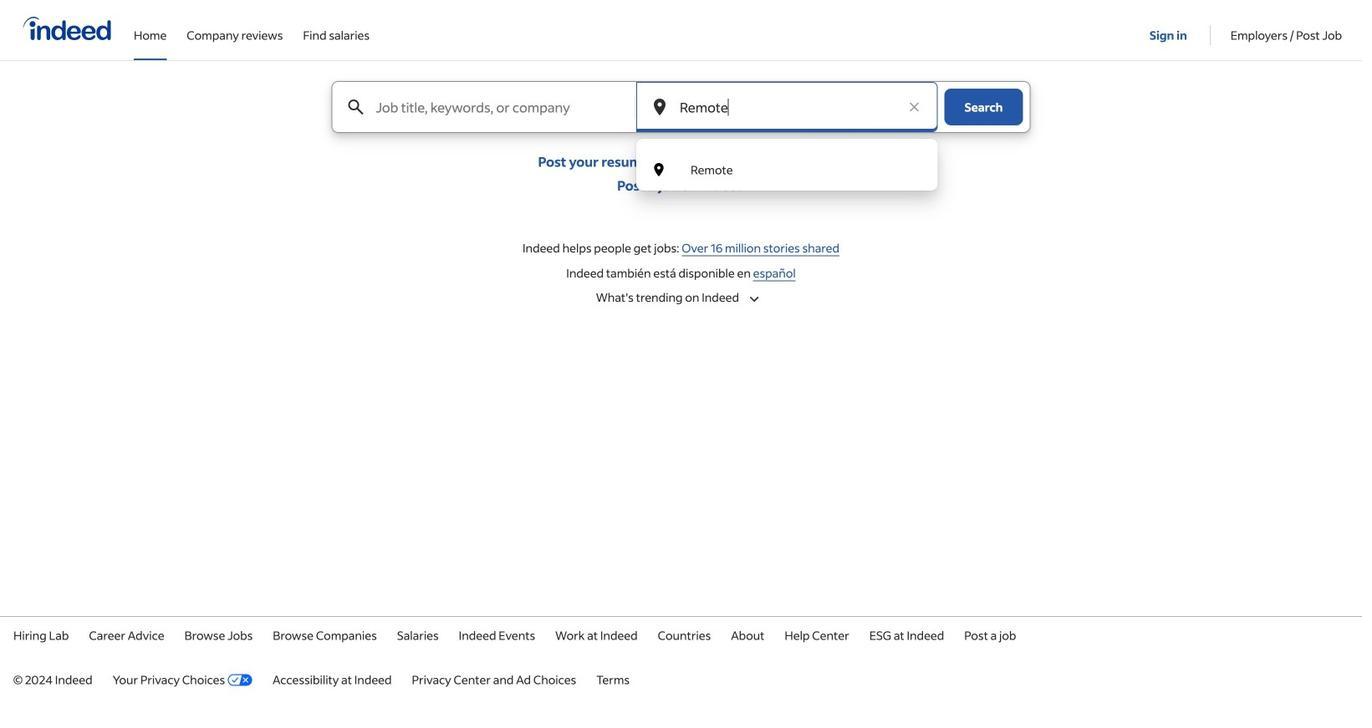Task type: vqa. For each thing, say whether or not it's contained in the screenshot.
"The employee may occasionally be exposed to wet and/or humid conditions; toxic or caustic chemicals; extreme cold; extreme heat and risk of electrical shock. Find Your Career With LiftOne."
no



Task type: locate. For each thing, give the bounding box(es) containing it.
None search field
[[318, 81, 1044, 191]]

section
[[0, 232, 1362, 289]]

clear location input image
[[906, 99, 923, 115]]

main content
[[0, 81, 1362, 309]]



Task type: describe. For each thing, give the bounding box(es) containing it.
search: Job title, keywords, or company text field
[[373, 82, 634, 132]]

Edit location text field
[[677, 82, 898, 132]]



